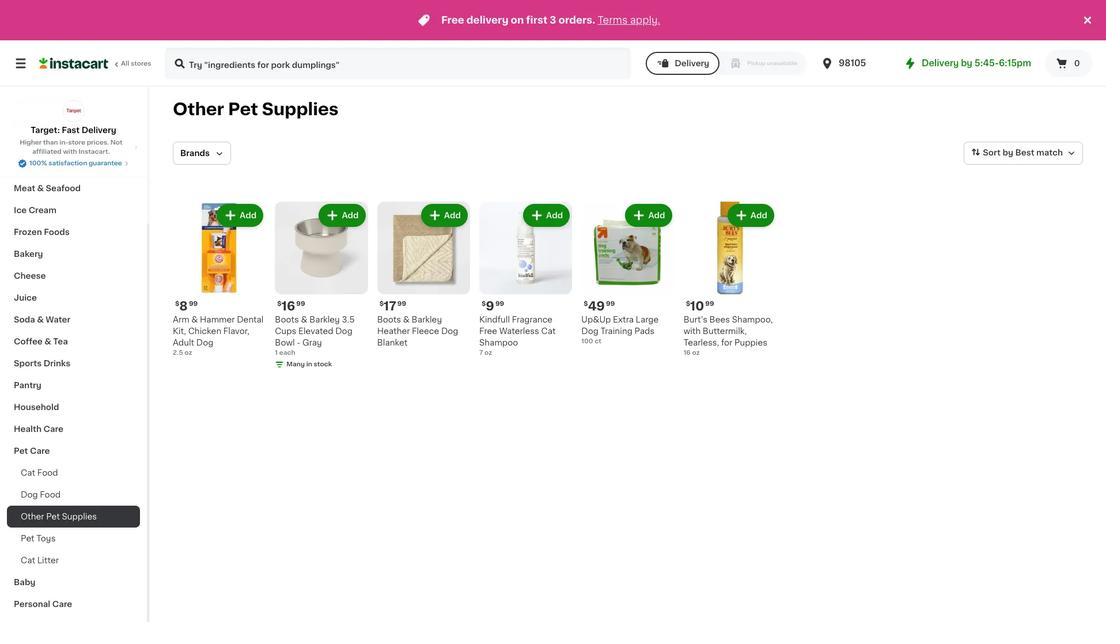 Task type: locate. For each thing, give the bounding box(es) containing it.
limited time offer region
[[0, 0, 1081, 40]]

0 vertical spatial free
[[441, 16, 464, 25]]

2 barkley from the left
[[412, 316, 442, 324]]

& up "heather"
[[403, 316, 410, 324]]

3 oz from the left
[[692, 350, 700, 356]]

cat down fragrance
[[541, 327, 556, 336]]

1 oz from the left
[[185, 350, 192, 356]]

juice link
[[7, 287, 140, 309]]

& for boots & barkley heather fleece dog blanket
[[403, 316, 410, 324]]

personal
[[14, 600, 50, 609]]

99 right "8"
[[189, 301, 198, 307]]

oz right 7
[[485, 350, 492, 356]]

99 inside $ 8 99
[[189, 301, 198, 307]]

0 vertical spatial cat
[[541, 327, 556, 336]]

cat litter link
[[7, 550, 140, 572]]

None search field
[[165, 47, 631, 80]]

free down kindfull
[[479, 327, 497, 336]]

dog inside arm & hammer dental kit, chicken flavor, adult dog 2.5 oz
[[196, 339, 213, 347]]

& up elevated
[[301, 316, 308, 324]]

add button for 9
[[524, 205, 569, 226]]

all stores link
[[39, 47, 152, 80]]

drinks
[[44, 360, 70, 368]]

99 right 49
[[606, 301, 615, 307]]

with down in- in the top of the page
[[63, 149, 77, 155]]

& left 'tea'
[[44, 338, 51, 346]]

delivery inside button
[[675, 59, 710, 67]]

bowl
[[275, 339, 295, 347]]

cat left litter on the left bottom
[[21, 557, 35, 565]]

cat litter
[[21, 557, 59, 565]]

1 vertical spatial cat
[[21, 469, 35, 477]]

target: fast delivery logo image
[[63, 100, 84, 122]]

& inside boots & barkley heather fleece dog blanket
[[403, 316, 410, 324]]

6 99 from the left
[[705, 301, 714, 307]]

$ inside $ 8 99
[[175, 301, 179, 307]]

3 add button from the left
[[422, 205, 467, 226]]

$ up up&up
[[584, 301, 588, 307]]

3 add from the left
[[444, 211, 461, 220]]

pet
[[228, 101, 258, 118], [14, 447, 28, 455], [46, 513, 60, 521], [21, 535, 34, 543]]

99 right '9'
[[496, 301, 504, 307]]

1 boots from the left
[[275, 316, 299, 324]]

$
[[175, 301, 179, 307], [277, 301, 282, 307], [482, 301, 486, 307], [584, 301, 588, 307], [380, 301, 384, 307], [686, 301, 690, 307]]

99 right 17
[[398, 301, 406, 307]]

99 inside the $ 49 99
[[606, 301, 615, 307]]

0 horizontal spatial oz
[[185, 350, 192, 356]]

0 button
[[1045, 50, 1093, 77]]

fresh for fresh vegetables
[[14, 97, 37, 105]]

& for snacks & candy
[[46, 163, 53, 171]]

dog inside the up&up extra large dog training pads 100 ct
[[582, 327, 599, 336]]

affiliated
[[32, 149, 62, 155]]

extra
[[613, 316, 634, 324]]

1 vertical spatial supplies
[[62, 513, 97, 521]]

& for coffee & tea
[[44, 338, 51, 346]]

vegetables
[[39, 97, 86, 105]]

free inside limited time offer region
[[441, 16, 464, 25]]

pet inside "link"
[[21, 535, 34, 543]]

6 product group from the left
[[684, 202, 777, 358]]

fresh for fresh fruit
[[14, 119, 37, 127]]

product group containing 8
[[173, 202, 266, 358]]

1 vertical spatial food
[[40, 491, 61, 499]]

delivery
[[467, 16, 509, 25]]

1 barkley from the left
[[310, 316, 340, 324]]

1 horizontal spatial free
[[479, 327, 497, 336]]

& right meat
[[37, 184, 44, 192]]

chicken
[[188, 327, 221, 336]]

fresh fruit
[[14, 119, 58, 127]]

0 vertical spatial with
[[63, 149, 77, 155]]

with inside burt's bees shampoo, with buttermilk, tearless, for puppies 16 oz
[[684, 328, 701, 336]]

4 add button from the left
[[524, 205, 569, 226]]

cat inside kindfull fragrance free waterless cat shampoo 7 oz
[[541, 327, 556, 336]]

3.5
[[342, 316, 355, 324]]

& for boots & barkley 3.5 cups elevated dog bowl - gray 1 each
[[301, 316, 308, 324]]

cat down pet care
[[21, 469, 35, 477]]

other up pet toys
[[21, 513, 44, 521]]

$ 49 99
[[584, 300, 615, 313]]

$ up burt's
[[686, 301, 690, 307]]

frozen foods
[[14, 228, 70, 236]]

0 horizontal spatial by
[[961, 59, 973, 67]]

$ inside $ 9 99
[[482, 301, 486, 307]]

5 99 from the left
[[398, 301, 406, 307]]

in-
[[60, 139, 68, 146]]

oz right 2.5
[[185, 350, 192, 356]]

by right the sort
[[1003, 149, 1014, 157]]

oz inside kindfull fragrance free waterless cat shampoo 7 oz
[[485, 350, 492, 356]]

2 boots from the left
[[377, 316, 401, 324]]

dog down the cat food at the left bottom
[[21, 491, 38, 499]]

0 horizontal spatial other
[[21, 513, 44, 521]]

& inside boots & barkley 3.5 cups elevated dog bowl - gray 1 each
[[301, 316, 308, 324]]

by
[[961, 59, 973, 67], [1003, 149, 1014, 157]]

5 product group from the left
[[582, 202, 675, 347]]

2.5
[[173, 350, 183, 356]]

16 down tearless,
[[684, 350, 691, 356]]

sports drinks link
[[7, 353, 140, 375]]

99 inside $ 17 99
[[398, 301, 406, 307]]

many
[[287, 361, 305, 368]]

in
[[306, 361, 312, 368]]

1 fresh from the top
[[14, 97, 37, 105]]

2 add button from the left
[[320, 205, 365, 226]]

by inside field
[[1003, 149, 1014, 157]]

pantry
[[14, 381, 41, 390]]

care right health on the bottom left of page
[[43, 425, 63, 433]]

2 fresh from the top
[[14, 119, 37, 127]]

& down affiliated
[[46, 163, 53, 171]]

other pet supplies
[[173, 101, 339, 118], [21, 513, 97, 521]]

0 vertical spatial by
[[961, 59, 973, 67]]

& down target:
[[38, 141, 45, 149]]

delivery by 5:45-6:15pm
[[922, 59, 1031, 67]]

with down burt's
[[684, 328, 701, 336]]

99 right the 10
[[705, 301, 714, 307]]

0 vertical spatial fresh
[[14, 97, 37, 105]]

99 up cups
[[296, 301, 305, 307]]

1 product group from the left
[[173, 202, 266, 358]]

4 product group from the left
[[479, 202, 572, 358]]

1 horizontal spatial oz
[[485, 350, 492, 356]]

& right arm
[[191, 316, 198, 324]]

$ inside $ 17 99
[[380, 301, 384, 307]]

barkley for elevated
[[310, 316, 340, 324]]

1 vertical spatial 16
[[684, 350, 691, 356]]

& right soda
[[37, 316, 44, 324]]

1 vertical spatial with
[[684, 328, 701, 336]]

1 horizontal spatial supplies
[[262, 101, 339, 118]]

1 vertical spatial free
[[479, 327, 497, 336]]

large
[[636, 316, 659, 324]]

product group
[[173, 202, 266, 358], [275, 202, 368, 372], [377, 202, 470, 349], [479, 202, 572, 358], [582, 202, 675, 347], [684, 202, 777, 358]]

-
[[297, 339, 300, 347]]

4 99 from the left
[[606, 301, 615, 307]]

& for meat & seafood
[[37, 184, 44, 192]]

add for 16
[[342, 211, 359, 220]]

3 99 from the left
[[496, 301, 504, 307]]

2 product group from the left
[[275, 202, 368, 372]]

delivery for delivery
[[675, 59, 710, 67]]

soda
[[14, 316, 35, 324]]

0 vertical spatial other
[[173, 101, 224, 118]]

cat food
[[21, 469, 58, 477]]

0 horizontal spatial 16
[[282, 300, 295, 313]]

0 horizontal spatial boots
[[275, 316, 299, 324]]

barkley up elevated
[[310, 316, 340, 324]]

add
[[240, 211, 257, 220], [342, 211, 359, 220], [444, 211, 461, 220], [546, 211, 563, 220], [649, 211, 665, 220], [751, 211, 768, 220]]

many in stock
[[287, 361, 332, 368]]

1 vertical spatial other
[[21, 513, 44, 521]]

dog inside boots & barkley heather fleece dog blanket
[[441, 328, 458, 336]]

2 vertical spatial cat
[[21, 557, 35, 565]]

4 add from the left
[[546, 211, 563, 220]]

food up dog food
[[37, 469, 58, 477]]

99 for 16
[[296, 301, 305, 307]]

6 add from the left
[[751, 211, 768, 220]]

1 horizontal spatial with
[[684, 328, 701, 336]]

boots up "heather"
[[377, 316, 401, 324]]

1 99 from the left
[[189, 301, 198, 307]]

barkley
[[310, 316, 340, 324], [412, 316, 442, 324]]

1 horizontal spatial barkley
[[412, 316, 442, 324]]

0 vertical spatial food
[[37, 469, 58, 477]]

$ up arm
[[175, 301, 179, 307]]

add button for 17
[[422, 205, 467, 226]]

product group containing 16
[[275, 202, 368, 372]]

fleece
[[412, 328, 439, 336]]

5 add button from the left
[[627, 205, 671, 226]]

$ for 9
[[482, 301, 486, 307]]

1 horizontal spatial delivery
[[675, 59, 710, 67]]

$ 17 99
[[380, 300, 406, 313]]

free left delivery
[[441, 16, 464, 25]]

store
[[68, 139, 85, 146]]

boots up cups
[[275, 316, 299, 324]]

other pet supplies link
[[7, 506, 140, 528]]

2 vertical spatial care
[[52, 600, 72, 609]]

99 inside $ 9 99
[[496, 301, 504, 307]]

litter
[[37, 557, 59, 565]]

2 $ from the left
[[277, 301, 282, 307]]

1 vertical spatial fresh
[[14, 119, 37, 127]]

food down the cat food at the left bottom
[[40, 491, 61, 499]]

0 horizontal spatial supplies
[[62, 513, 97, 521]]

orders.
[[559, 16, 595, 25]]

1 $ from the left
[[175, 301, 179, 307]]

dog down chicken
[[196, 339, 213, 347]]

care
[[43, 425, 63, 433], [30, 447, 50, 455], [52, 600, 72, 609]]

1 add from the left
[[240, 211, 257, 220]]

dog down 3.5
[[335, 327, 353, 336]]

1 vertical spatial care
[[30, 447, 50, 455]]

2 horizontal spatial oz
[[692, 350, 700, 356]]

0
[[1075, 59, 1080, 67]]

dog right the fleece at the left of the page
[[441, 328, 458, 336]]

other up brands dropdown button
[[173, 101, 224, 118]]

3 $ from the left
[[482, 301, 486, 307]]

boots & barkley 3.5 cups elevated dog bowl - gray 1 each
[[275, 316, 355, 356]]

burt's
[[684, 316, 708, 324]]

5 $ from the left
[[380, 301, 384, 307]]

add button for 10
[[729, 205, 773, 226]]

dog up 100
[[582, 327, 599, 336]]

pet toys
[[21, 535, 56, 543]]

99 inside $ 16 99
[[296, 301, 305, 307]]

care down baby link
[[52, 600, 72, 609]]

1 vertical spatial by
[[1003, 149, 1014, 157]]

adult
[[173, 339, 194, 347]]

household link
[[7, 396, 140, 418]]

with inside the higher than in-store prices. not affiliated with instacart.
[[63, 149, 77, 155]]

10
[[690, 300, 704, 313]]

fresh up higher
[[14, 119, 37, 127]]

boots inside boots & barkley 3.5 cups elevated dog bowl - gray 1 each
[[275, 316, 299, 324]]

& for arm & hammer dental kit, chicken flavor, adult dog 2.5 oz
[[191, 316, 198, 324]]

& inside arm & hammer dental kit, chicken flavor, adult dog 2.5 oz
[[191, 316, 198, 324]]

100% satisfaction guarantee
[[29, 160, 122, 167]]

100% satisfaction guarantee button
[[18, 157, 129, 168]]

sort
[[983, 149, 1001, 157]]

add button for 49
[[627, 205, 671, 226]]

care up the cat food at the left bottom
[[30, 447, 50, 455]]

care for personal care
[[52, 600, 72, 609]]

dog inside boots & barkley 3.5 cups elevated dog bowl - gray 1 each
[[335, 327, 353, 336]]

kindfull
[[479, 316, 510, 324]]

food for dog food
[[40, 491, 61, 499]]

0 horizontal spatial other pet supplies
[[21, 513, 97, 521]]

add for 10
[[751, 211, 768, 220]]

$ up kindfull
[[482, 301, 486, 307]]

by left 5:45-
[[961, 59, 973, 67]]

candy
[[55, 163, 82, 171]]

ice cream
[[14, 206, 56, 214]]

4 $ from the left
[[584, 301, 588, 307]]

barkley up the fleece at the left of the page
[[412, 316, 442, 324]]

0 horizontal spatial with
[[63, 149, 77, 155]]

$ 16 99
[[277, 300, 305, 313]]

brands
[[180, 149, 210, 157]]

0 horizontal spatial free
[[441, 16, 464, 25]]

cat for cat litter
[[21, 557, 35, 565]]

0 vertical spatial other pet supplies
[[173, 101, 339, 118]]

$ 10 99
[[686, 300, 714, 313]]

$ inside $ 16 99
[[277, 301, 282, 307]]

fresh up 'fresh fruit'
[[14, 97, 37, 105]]

hammer
[[200, 316, 235, 324]]

add button for 16
[[320, 205, 365, 226]]

2 horizontal spatial delivery
[[922, 59, 959, 67]]

0 horizontal spatial barkley
[[310, 316, 340, 324]]

boots inside boots & barkley heather fleece dog blanket
[[377, 316, 401, 324]]

1 horizontal spatial 16
[[684, 350, 691, 356]]

1 horizontal spatial boots
[[377, 316, 401, 324]]

16 up cups
[[282, 300, 295, 313]]

6 add button from the left
[[729, 205, 773, 226]]

barkley inside boots & barkley heather fleece dog blanket
[[412, 316, 442, 324]]

delivery for delivery by 5:45-6:15pm
[[922, 59, 959, 67]]

1 horizontal spatial by
[[1003, 149, 1014, 157]]

product group containing 9
[[479, 202, 572, 358]]

6 $ from the left
[[686, 301, 690, 307]]

water
[[46, 316, 70, 324]]

2 add from the left
[[342, 211, 359, 220]]

add for 9
[[546, 211, 563, 220]]

free
[[441, 16, 464, 25], [479, 327, 497, 336]]

$ inside $ 10 99
[[686, 301, 690, 307]]

tea
[[53, 338, 68, 346]]

3 product group from the left
[[377, 202, 470, 349]]

bakery
[[14, 250, 43, 258]]

99 inside $ 10 99
[[705, 301, 714, 307]]

barkley inside boots & barkley 3.5 cups elevated dog bowl - gray 1 each
[[310, 316, 340, 324]]

sort by
[[983, 149, 1014, 157]]

snacks & candy link
[[7, 156, 140, 177]]

care for pet care
[[30, 447, 50, 455]]

product group containing 49
[[582, 202, 675, 347]]

2 oz from the left
[[485, 350, 492, 356]]

boots
[[275, 316, 299, 324], [377, 316, 401, 324]]

$ inside the $ 49 99
[[584, 301, 588, 307]]

$ up cups
[[277, 301, 282, 307]]

$ up "heather"
[[380, 301, 384, 307]]

100%
[[29, 160, 47, 167]]

add button
[[218, 205, 262, 226], [320, 205, 365, 226], [422, 205, 467, 226], [524, 205, 569, 226], [627, 205, 671, 226], [729, 205, 773, 226]]

delivery by 5:45-6:15pm link
[[904, 56, 1031, 70]]

0 vertical spatial care
[[43, 425, 63, 433]]

1 add button from the left
[[218, 205, 262, 226]]

stores
[[131, 61, 151, 67]]

higher than in-store prices. not affiliated with instacart.
[[20, 139, 123, 155]]

dog
[[335, 327, 353, 336], [582, 327, 599, 336], [441, 328, 458, 336], [196, 339, 213, 347], [21, 491, 38, 499]]

2 99 from the left
[[296, 301, 305, 307]]

boots for boots & barkley 3.5 cups elevated dog bowl - gray 1 each
[[275, 316, 299, 324]]

5 add from the left
[[649, 211, 665, 220]]

oz down tearless,
[[692, 350, 700, 356]]

gray
[[302, 339, 322, 347]]

up&up extra large dog training pads 100 ct
[[582, 316, 659, 345]]

personal care
[[14, 600, 72, 609]]

fresh
[[14, 97, 37, 105], [14, 119, 37, 127]]



Task type: vqa. For each thing, say whether or not it's contained in the screenshot.


Task type: describe. For each thing, give the bounding box(es) containing it.
terms
[[598, 16, 628, 25]]

elevated
[[298, 327, 333, 336]]

meat & seafood
[[14, 184, 81, 192]]

target:
[[31, 126, 60, 134]]

baby
[[14, 579, 35, 587]]

6:15pm
[[999, 59, 1031, 67]]

99 for 49
[[606, 301, 615, 307]]

free delivery on first 3 orders. terms apply.
[[441, 16, 660, 25]]

1
[[275, 350, 278, 356]]

1 horizontal spatial other
[[173, 101, 224, 118]]

first
[[526, 16, 548, 25]]

meat
[[14, 184, 35, 192]]

99 for 17
[[398, 301, 406, 307]]

all stores
[[121, 61, 151, 67]]

for
[[721, 339, 733, 347]]

add for 49
[[649, 211, 665, 220]]

dog food link
[[7, 484, 140, 506]]

cheese link
[[7, 265, 140, 287]]

add button for 8
[[218, 205, 262, 226]]

99 for 8
[[189, 301, 198, 307]]

health
[[14, 425, 41, 433]]

cat for cat food
[[21, 469, 35, 477]]

fresh vegetables
[[14, 97, 86, 105]]

meat & seafood link
[[7, 177, 140, 199]]

waterless
[[499, 327, 539, 336]]

16 inside burt's bees shampoo, with buttermilk, tearless, for puppies 16 oz
[[684, 350, 691, 356]]

juice
[[14, 294, 37, 302]]

0 vertical spatial supplies
[[262, 101, 339, 118]]

99 for 9
[[496, 301, 504, 307]]

ice cream link
[[7, 199, 140, 221]]

best match
[[1016, 149, 1063, 157]]

99 for 10
[[705, 301, 714, 307]]

5:45-
[[975, 59, 999, 67]]

49
[[588, 300, 605, 313]]

$ 9 99
[[482, 300, 504, 313]]

flavor,
[[223, 327, 249, 336]]

pet toys link
[[7, 528, 140, 550]]

fresh vegetables link
[[7, 90, 140, 112]]

on
[[511, 16, 524, 25]]

service type group
[[646, 52, 807, 75]]

health care link
[[7, 418, 140, 440]]

supplies inside other pet supplies link
[[62, 513, 97, 521]]

satisfaction
[[48, 160, 87, 167]]

match
[[1037, 149, 1063, 157]]

target: fast delivery
[[31, 126, 116, 134]]

fast
[[62, 126, 80, 134]]

seafood
[[46, 184, 81, 192]]

by for sort
[[1003, 149, 1014, 157]]

0 vertical spatial 16
[[282, 300, 295, 313]]

best
[[1016, 149, 1035, 157]]

kindfull fragrance free waterless cat shampoo 7 oz
[[479, 316, 556, 356]]

brands button
[[173, 142, 231, 165]]

guarantee
[[89, 160, 122, 167]]

1 vertical spatial other pet supplies
[[21, 513, 97, 521]]

barkley for dog
[[412, 316, 442, 324]]

product group containing 17
[[377, 202, 470, 349]]

tearless,
[[684, 339, 719, 347]]

& for soda & water
[[37, 316, 44, 324]]

all
[[121, 61, 129, 67]]

sports drinks
[[14, 360, 70, 368]]

fruit
[[39, 119, 58, 127]]

household
[[14, 403, 59, 411]]

$ for 16
[[277, 301, 282, 307]]

pantry link
[[7, 375, 140, 396]]

Best match Sort by field
[[964, 142, 1083, 165]]

baby link
[[7, 572, 140, 594]]

0 horizontal spatial delivery
[[82, 126, 116, 134]]

add for 17
[[444, 211, 461, 220]]

soda & water link
[[7, 309, 140, 331]]

1 horizontal spatial other pet supplies
[[173, 101, 339, 118]]

oz inside burt's bees shampoo, with buttermilk, tearless, for puppies 16 oz
[[692, 350, 700, 356]]

coffee & tea link
[[7, 331, 140, 353]]

than
[[43, 139, 58, 146]]

blanket
[[377, 339, 408, 347]]

coffee
[[14, 338, 43, 346]]

Search field
[[166, 48, 630, 78]]

health care
[[14, 425, 63, 433]]

higher
[[20, 139, 42, 146]]

dairy & eggs
[[14, 141, 68, 149]]

heather
[[377, 328, 410, 336]]

dental
[[237, 316, 264, 324]]

frozen foods link
[[7, 221, 140, 243]]

$ for 17
[[380, 301, 384, 307]]

$ for 8
[[175, 301, 179, 307]]

17
[[384, 300, 396, 313]]

instacart logo image
[[39, 56, 108, 70]]

instacart.
[[79, 149, 110, 155]]

98105 button
[[821, 47, 890, 80]]

boots for boots & barkley heather fleece dog blanket
[[377, 316, 401, 324]]

by for delivery
[[961, 59, 973, 67]]

not
[[111, 139, 123, 146]]

pet care link
[[7, 440, 140, 462]]

coffee & tea
[[14, 338, 68, 346]]

$ for 10
[[686, 301, 690, 307]]

puppies
[[735, 339, 768, 347]]

arm
[[173, 316, 189, 324]]

bakery link
[[7, 243, 140, 265]]

fragrance
[[512, 316, 553, 324]]

free inside kindfull fragrance free waterless cat shampoo 7 oz
[[479, 327, 497, 336]]

dairy & eggs link
[[7, 134, 140, 156]]

cream
[[29, 206, 56, 214]]

product group containing 10
[[684, 202, 777, 358]]

oz inside arm & hammer dental kit, chicken flavor, adult dog 2.5 oz
[[185, 350, 192, 356]]

$ for 49
[[584, 301, 588, 307]]

fresh fruit link
[[7, 112, 140, 134]]

& for dairy & eggs
[[38, 141, 45, 149]]

98105
[[839, 59, 866, 67]]

higher than in-store prices. not affiliated with instacart. link
[[9, 138, 138, 157]]

personal care link
[[7, 594, 140, 615]]

snacks
[[14, 163, 44, 171]]

care for health care
[[43, 425, 63, 433]]

pads
[[635, 327, 655, 336]]

training
[[601, 327, 633, 336]]

arm & hammer dental kit, chicken flavor, adult dog 2.5 oz
[[173, 316, 264, 356]]

food for cat food
[[37, 469, 58, 477]]

delivery button
[[646, 52, 720, 75]]

add for 8
[[240, 211, 257, 220]]

eggs
[[47, 141, 68, 149]]



